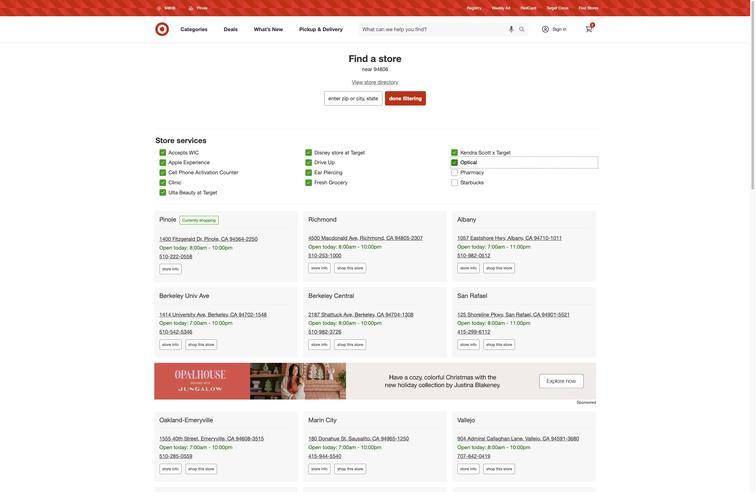 Task type: locate. For each thing, give the bounding box(es) containing it.
open down 4500
[[309, 244, 322, 250]]

7:00am down street, at the bottom left of the page
[[190, 445, 207, 451]]

store info
[[312, 266, 328, 271], [461, 266, 477, 271], [162, 267, 179, 272], [162, 343, 179, 348], [312, 343, 328, 348], [461, 343, 477, 348], [162, 467, 179, 472], [312, 467, 328, 472], [461, 467, 477, 472]]

shop for marin city
[[338, 467, 346, 472]]

- inside 4500 macdonald ave, richmond, ca 94805-2307 open today: 8:00am - 10:00pm 510-253-1000
[[358, 244, 360, 250]]

a
[[371, 53, 376, 64]]

accepts
[[169, 149, 188, 156]]

pickup & delivery link
[[294, 22, 351, 36]]

222-
[[170, 254, 181, 260]]

open for richmond
[[309, 244, 322, 250]]

berkeley for berkeley univ ave
[[160, 293, 184, 300]]

982-
[[469, 253, 479, 259], [319, 329, 330, 336]]

510- down 1057
[[458, 253, 469, 259]]

0 vertical spatial pinole
[[197, 6, 208, 10]]

10:00pm for oakland-emeryville
[[212, 445, 233, 451]]

view
[[352, 79, 363, 86]]

707-
[[458, 454, 469, 460]]

8:00am for berkeley central
[[339, 320, 356, 327]]

city
[[326, 417, 337, 424]]

shop for albany
[[487, 266, 495, 271]]

store info down 510-982-0512 link on the bottom of the page
[[461, 266, 477, 271]]

Disney store at Target checkbox
[[306, 150, 312, 156]]

store info link for vallejo
[[458, 465, 480, 475]]

1 horizontal spatial at
[[345, 149, 350, 156]]

shop for berkeley univ ave
[[188, 343, 197, 348]]

open inside the 1400 fitzgerald dr, pinole, ca 94564-2250 open today: 8:00am - 10:00pm 510-222-0558
[[160, 245, 172, 251]]

info down 510-982-0512 link on the bottom of the page
[[471, 266, 477, 271]]

pinole up 1400
[[160, 216, 176, 223]]

0 vertical spatial 982-
[[469, 253, 479, 259]]

982- inside 1057 eastshore hwy, albany, ca 94710-1011 open today: 7:00am - 11:00pm 510-982-0512
[[469, 253, 479, 259]]

info down the 253-
[[321, 266, 328, 271]]

store down 2187 shattuck ave, berkeley, ca 94704-1308 open today: 8:00am - 10:00pm 510-982-3726
[[355, 343, 364, 348]]

510- down 4500
[[309, 253, 319, 259]]

ca
[[387, 235, 394, 242], [526, 235, 533, 242], [221, 236, 228, 243], [230, 312, 237, 318], [377, 312, 384, 318], [534, 312, 541, 318], [228, 436, 235, 443], [373, 436, 380, 443], [543, 436, 550, 443]]

1000
[[330, 253, 342, 259]]

1 horizontal spatial pinole
[[197, 6, 208, 10]]

1555 40th street, emeryville, ca 94608-3515 open today: 7:00am - 10:00pm 510-285-0559
[[160, 436, 264, 460]]

today: for marin city
[[323, 445, 338, 451]]

this down 180 donahue st, sausalito, ca 94965-1250 open today: 7:00am - 10:00pm 415-944-5540
[[347, 467, 354, 472]]

1 horizontal spatial san
[[506, 312, 515, 318]]

this for berkeley central
[[347, 343, 354, 348]]

1 horizontal spatial 982-
[[469, 253, 479, 259]]

shop down 0512
[[487, 266, 495, 271]]

510- inside '1414 university ave, berkeley, ca 94702-1548 open today: 7:00am - 10:00pm 510-542-5346'
[[160, 329, 170, 336]]

10:00pm down emeryville,
[[212, 445, 233, 451]]

1 vertical spatial pinole
[[160, 216, 176, 223]]

ca inside 1555 40th street, emeryville, ca 94608-3515 open today: 7:00am - 10:00pm 510-285-0559
[[228, 436, 235, 443]]

- inside '1414 university ave, berkeley, ca 94702-1548 open today: 7:00am - 10:00pm 510-542-5346'
[[209, 320, 211, 327]]

4500 macdonald ave, richmond, ca 94805-2307 link
[[309, 235, 423, 242]]

find up near
[[349, 53, 368, 64]]

rafael
[[470, 293, 488, 300]]

shop this store button down 0559
[[186, 465, 217, 475]]

albany
[[458, 216, 477, 223]]

open down 1057
[[458, 244, 471, 250]]

open down 2187
[[309, 320, 322, 327]]

1 horizontal spatial berkeley
[[309, 293, 333, 300]]

at right beauty
[[197, 190, 202, 196]]

10:00pm down 904 admiral callaghan lane, vallejo, ca 94591-3680 link
[[510, 445, 531, 451]]

store down 4500 macdonald ave, richmond, ca 94805-2307 open today: 8:00am - 10:00pm 510-253-1000
[[355, 266, 364, 271]]

1 vertical spatial 415-
[[309, 454, 319, 460]]

1400 fitzgerald dr, pinole, ca 94564-2250 link
[[160, 236, 258, 243]]

94806 inside find a store near 94806
[[374, 66, 389, 73]]

today: down the university on the left of the page
[[174, 320, 188, 327]]

store down '1414 university ave, berkeley, ca 94702-1548 open today: 7:00am - 10:00pm 510-542-5346'
[[206, 343, 214, 348]]

7:00am inside 1057 eastshore hwy, albany, ca 94710-1011 open today: 7:00am - 11:00pm 510-982-0512
[[488, 244, 505, 250]]

ca right rafael,
[[534, 312, 541, 318]]

sausalito,
[[349, 436, 371, 443]]

510- inside 2187 shattuck ave, berkeley, ca 94704-1308 open today: 8:00am - 10:00pm 510-982-3726
[[309, 329, 319, 336]]

marin
[[309, 417, 324, 424]]

today: down the 'donahue'
[[323, 445, 338, 451]]

8:00am for richmond
[[339, 244, 356, 250]]

today: inside the 1400 fitzgerald dr, pinole, ca 94564-2250 open today: 8:00am - 10:00pm 510-222-0558
[[174, 245, 188, 251]]

ave, inside '1414 university ave, berkeley, ca 94702-1548 open today: 7:00am - 10:00pm 510-542-5346'
[[197, 312, 207, 318]]

shop this store button
[[335, 264, 366, 274], [484, 264, 516, 274], [186, 340, 217, 351], [335, 340, 366, 351], [484, 340, 516, 351], [186, 465, 217, 475], [335, 465, 366, 475], [484, 465, 516, 475]]

299-
[[469, 329, 479, 336]]

1 11:00pm from the top
[[510, 244, 531, 250]]

state
[[367, 95, 378, 102]]

this for berkeley univ ave
[[198, 343, 204, 348]]

open down 1400
[[160, 245, 172, 251]]

phone
[[179, 170, 194, 176]]

11:00pm down rafael,
[[510, 320, 531, 327]]

at
[[345, 149, 350, 156], [197, 190, 202, 196]]

today: for berkeley univ ave
[[174, 320, 188, 327]]

- inside 904 admiral callaghan lane, vallejo, ca 94591-3680 open today: 8:00am - 10:00pm 707-642-0419
[[507, 445, 509, 451]]

0 vertical spatial at
[[345, 149, 350, 156]]

ad
[[506, 6, 511, 11]]

done filtering button
[[385, 91, 426, 106]]

ca inside 2187 shattuck ave, berkeley, ca 94704-1308 open today: 8:00am - 10:00pm 510-982-3726
[[377, 312, 384, 318]]

8:00am for pinole
[[190, 245, 207, 251]]

today: for albany
[[472, 244, 487, 250]]

store info link down 510-982-0512 link on the bottom of the page
[[458, 264, 480, 274]]

today:
[[323, 244, 338, 250], [472, 244, 487, 250], [174, 245, 188, 251], [174, 320, 188, 327], [323, 320, 338, 327], [472, 320, 487, 327], [174, 445, 188, 451], [323, 445, 338, 451], [472, 445, 487, 451]]

1 vertical spatial at
[[197, 190, 202, 196]]

shop this store button down 0419
[[484, 465, 516, 475]]

8:00am inside the 1400 fitzgerald dr, pinole, ca 94564-2250 open today: 8:00am - 10:00pm 510-222-0558
[[190, 245, 207, 251]]

2 11:00pm from the top
[[510, 320, 531, 327]]

open inside the 125 shoreline pkwy, san rafael, ca 94901-5521 open today: 8:00am - 11:00pm 415-299-6112
[[458, 320, 471, 327]]

ca for albany
[[526, 235, 533, 242]]

info for richmond
[[321, 266, 328, 271]]

open for berkeley univ ave
[[160, 320, 172, 327]]

shop this store down 3726
[[338, 343, 364, 348]]

707-642-0419 link
[[458, 454, 491, 460]]

7:00am
[[488, 244, 505, 250], [190, 320, 207, 327], [190, 445, 207, 451], [339, 445, 356, 451]]

berkeley, down the ave
[[208, 312, 229, 318]]

6112
[[479, 329, 491, 336]]

0 vertical spatial find
[[579, 6, 587, 11]]

10:00pm down the richmond,
[[361, 244, 382, 250]]

store info link for albany
[[458, 264, 480, 274]]

shop down 0559
[[188, 467, 197, 472]]

7:00am inside '1414 university ave, berkeley, ca 94702-1548 open today: 7:00am - 10:00pm 510-542-5346'
[[190, 320, 207, 327]]

510-982-0512 link
[[458, 253, 491, 259]]

510- for berkeley central
[[309, 329, 319, 336]]

berkeley, left 94704-
[[355, 312, 376, 318]]

search
[[516, 27, 532, 33]]

0 vertical spatial 415-
[[458, 329, 469, 336]]

180 donahue st, sausalito, ca 94965-1250 open today: 7:00am - 10:00pm 415-944-5540
[[309, 436, 409, 460]]

store info for marin city
[[312, 467, 328, 472]]

open inside 180 donahue st, sausalito, ca 94965-1250 open today: 7:00am - 10:00pm 415-944-5540
[[309, 445, 322, 451]]

510- for berkeley univ ave
[[160, 329, 170, 336]]

store info down 642-
[[461, 467, 477, 472]]

shop this store button down 5346
[[186, 340, 217, 351]]

5521
[[559, 312, 570, 318]]

982- down shattuck
[[319, 329, 330, 336]]

ca for berkeley univ ave
[[230, 312, 237, 318]]

0 vertical spatial san
[[458, 293, 469, 300]]

10:00pm inside the 1400 fitzgerald dr, pinole, ca 94564-2250 open today: 8:00am - 10:00pm 510-222-0558
[[212, 245, 233, 251]]

982- inside 2187 shattuck ave, berkeley, ca 94704-1308 open today: 8:00am - 10:00pm 510-982-3726
[[319, 329, 330, 336]]

info for vallejo
[[471, 467, 477, 472]]

san rafael
[[458, 293, 488, 300]]

1 horizontal spatial 94806
[[374, 66, 389, 73]]

find inside find a store near 94806
[[349, 53, 368, 64]]

ave, inside 4500 macdonald ave, richmond, ca 94805-2307 open today: 8:00am - 10:00pm 510-253-1000
[[349, 235, 359, 242]]

store info down the 222-
[[162, 267, 179, 272]]

0 horizontal spatial 982-
[[319, 329, 330, 336]]

510- inside 1555 40th street, emeryville, ca 94608-3515 open today: 7:00am - 10:00pm 510-285-0559
[[160, 454, 170, 460]]

shop this store down 6112
[[487, 343, 513, 348]]

ca for richmond
[[387, 235, 394, 242]]

store right view
[[365, 79, 376, 86]]

shop this store button for vallejo
[[484, 465, 516, 475]]

pinole,
[[204, 236, 220, 243]]

berkeley up 1414
[[160, 293, 184, 300]]

2 berkeley, from the left
[[355, 312, 376, 318]]

open inside 4500 macdonald ave, richmond, ca 94805-2307 open today: 8:00am - 10:00pm 510-253-1000
[[309, 244, 322, 250]]

berkeley,
[[208, 312, 229, 318], [355, 312, 376, 318]]

open for oakland-emeryville
[[160, 445, 172, 451]]

activation
[[195, 170, 218, 176]]

10:00pm down 2187 shattuck ave, berkeley, ca 94704-1308 link
[[361, 320, 382, 327]]

125 shoreline pkwy, san rafael, ca 94901-5521 link
[[458, 312, 570, 318]]

ca left 94704-
[[377, 312, 384, 318]]

today: inside the 125 shoreline pkwy, san rafael, ca 94901-5521 open today: 8:00am - 11:00pm 415-299-6112
[[472, 320, 487, 327]]

ca left 94965-
[[373, 436, 380, 443]]

- down 2187 shattuck ave, berkeley, ca 94704-1308 link
[[358, 320, 360, 327]]

8:00am down callaghan
[[488, 445, 505, 451]]

- down the 4500 macdonald ave, richmond, ca 94805-2307 link
[[358, 244, 360, 250]]

0 horizontal spatial san
[[458, 293, 469, 300]]

fresh grocery
[[315, 180, 348, 186]]

510- inside the 1400 fitzgerald dr, pinole, ca 94564-2250 open today: 8:00am - 10:00pm 510-222-0558
[[160, 254, 170, 260]]

510- down the 1555
[[160, 454, 170, 460]]

san right pkwy, in the bottom right of the page
[[506, 312, 515, 318]]

open down the 1555
[[160, 445, 172, 451]]

vallejo
[[458, 417, 475, 424]]

ca right pinole,
[[221, 236, 228, 243]]

registry link
[[467, 5, 482, 11]]

2 berkeley from the left
[[309, 293, 333, 300]]

shop this store for albany
[[487, 266, 513, 271]]

ave, for berkeley univ ave
[[197, 312, 207, 318]]

store info for berkeley central
[[312, 343, 328, 348]]

callaghan
[[487, 436, 510, 443]]

store services group
[[160, 148, 598, 198]]

today: inside 1057 eastshore hwy, albany, ca 94710-1011 open today: 7:00am - 11:00pm 510-982-0512
[[472, 244, 487, 250]]

8:00am inside 4500 macdonald ave, richmond, ca 94805-2307 open today: 8:00am - 10:00pm 510-253-1000
[[339, 244, 356, 250]]

albany link
[[458, 216, 478, 224]]

today: inside 1555 40th street, emeryville, ca 94608-3515 open today: 7:00am - 10:00pm 510-285-0559
[[174, 445, 188, 451]]

- inside the 125 shoreline pkwy, san rafael, ca 94901-5521 open today: 8:00am - 11:00pm 415-299-6112
[[507, 320, 509, 327]]

3680
[[568, 436, 580, 443]]

shop this store down 1000
[[338, 266, 364, 271]]

univ
[[185, 293, 198, 300]]

ave, for richmond
[[349, 235, 359, 242]]

shop this store down 0512
[[487, 266, 513, 271]]

admiral
[[468, 436, 486, 443]]

0 horizontal spatial at
[[197, 190, 202, 196]]

- down the 1400 fitzgerald dr, pinole, ca 94564-2250 link
[[209, 245, 211, 251]]

open
[[309, 244, 322, 250], [458, 244, 471, 250], [160, 245, 172, 251], [160, 320, 172, 327], [309, 320, 322, 327], [458, 320, 471, 327], [160, 445, 172, 451], [309, 445, 322, 451], [458, 445, 471, 451]]

- for pinole
[[209, 245, 211, 251]]

store info link down 542- at the bottom left of the page
[[160, 340, 182, 351]]

registry
[[467, 6, 482, 11]]

berkeley central
[[309, 293, 354, 300]]

shop this store down 0559
[[188, 467, 214, 472]]

berkeley, for berkeley univ ave
[[208, 312, 229, 318]]

11:00pm inside the 125 shoreline pkwy, san rafael, ca 94901-5521 open today: 8:00am - 11:00pm 415-299-6112
[[510, 320, 531, 327]]

eastshore
[[471, 235, 494, 242]]

shop down 1000
[[338, 266, 346, 271]]

info down 510-982-3726 link
[[321, 343, 328, 348]]

info
[[321, 266, 328, 271], [471, 266, 477, 271], [172, 267, 179, 272], [172, 343, 179, 348], [321, 343, 328, 348], [471, 343, 477, 348], [172, 467, 179, 472], [321, 467, 328, 472], [471, 467, 477, 472]]

1 vertical spatial san
[[506, 312, 515, 318]]

10:00pm down 1414 university ave, berkeley, ca 94702-1548 link
[[212, 320, 233, 327]]

pinole inside dropdown button
[[197, 6, 208, 10]]

store info link for marin city
[[309, 465, 331, 475]]

415- inside 180 donahue st, sausalito, ca 94965-1250 open today: 7:00am - 10:00pm 415-944-5540
[[309, 454, 319, 460]]

target inside target circle link
[[547, 6, 558, 11]]

central
[[334, 293, 354, 300]]

cell
[[169, 170, 178, 176]]

1 vertical spatial find
[[349, 53, 368, 64]]

1 vertical spatial 94806
[[374, 66, 389, 73]]

94591-
[[552, 436, 568, 443]]

info for pinole
[[172, 267, 179, 272]]

sign
[[553, 26, 562, 32]]

open inside 1555 40th street, emeryville, ca 94608-3515 open today: 7:00am - 10:00pm 510-285-0559
[[160, 445, 172, 451]]

1 vertical spatial 11:00pm
[[510, 320, 531, 327]]

store right a
[[379, 53, 402, 64]]

8:00am inside 2187 shattuck ave, berkeley, ca 94704-1308 open today: 8:00am - 10:00pm 510-982-3726
[[339, 320, 356, 327]]

fitzgerald
[[173, 236, 195, 243]]

shop this store button down 0512
[[484, 264, 516, 274]]

shop this store button for marin city
[[335, 465, 366, 475]]

today: inside 180 donahue st, sausalito, ca 94965-1250 open today: 7:00am - 10:00pm 415-944-5540
[[323, 445, 338, 451]]

open inside 2187 shattuck ave, berkeley, ca 94704-1308 open today: 8:00am - 10:00pm 510-982-3726
[[309, 320, 322, 327]]

find for stores
[[579, 6, 587, 11]]

info for san rafael
[[471, 343, 477, 348]]

open inside 1057 eastshore hwy, albany, ca 94710-1011 open today: 7:00am - 11:00pm 510-982-0512
[[458, 244, 471, 250]]

store info for vallejo
[[461, 467, 477, 472]]

40th
[[173, 436, 183, 443]]

ca inside 1057 eastshore hwy, albany, ca 94710-1011 open today: 7:00am - 11:00pm 510-982-0512
[[526, 235, 533, 242]]

info for oakland-emeryville
[[172, 467, 179, 472]]

sign in link
[[536, 22, 577, 36]]

store info for san rafael
[[461, 343, 477, 348]]

285-
[[170, 454, 181, 460]]

target for kendra scott x target
[[497, 149, 511, 156]]

0 horizontal spatial berkeley
[[160, 293, 184, 300]]

510- inside 1057 eastshore hwy, albany, ca 94710-1011 open today: 7:00am - 11:00pm 510-982-0512
[[458, 253, 469, 259]]

ca right albany,
[[526, 235, 533, 242]]

find stores
[[579, 6, 599, 11]]

10:00pm down sausalito,
[[361, 445, 382, 451]]

8:00am down pkwy, in the bottom right of the page
[[488, 320, 505, 327]]

store info link for pinole
[[160, 265, 182, 275]]

10:00pm for berkeley univ ave
[[212, 320, 233, 327]]

1400 fitzgerald dr, pinole, ca 94564-2250 open today: 8:00am - 10:00pm 510-222-0558
[[160, 236, 258, 260]]

510- down 1414
[[160, 329, 170, 336]]

Clinic checkbox
[[160, 180, 166, 186]]

7:00am inside 180 donahue st, sausalito, ca 94965-1250 open today: 7:00am - 10:00pm 415-944-5540
[[339, 445, 356, 451]]

7:00am for albany
[[488, 244, 505, 250]]

510-542-5346 link
[[160, 329, 192, 336]]

1 vertical spatial 982-
[[319, 329, 330, 336]]

94608-
[[236, 436, 253, 443]]

ca inside the 125 shoreline pkwy, san rafael, ca 94901-5521 open today: 8:00am - 11:00pm 415-299-6112
[[534, 312, 541, 318]]

ca for pinole
[[221, 236, 228, 243]]

ca inside 180 donahue st, sausalito, ca 94965-1250 open today: 7:00am - 10:00pm 415-944-5540
[[373, 436, 380, 443]]

10:00pm inside '1414 university ave, berkeley, ca 94702-1548 open today: 7:00am - 10:00pm 510-542-5346'
[[212, 320, 233, 327]]

berkeley, inside 2187 shattuck ave, berkeley, ca 94704-1308 open today: 8:00am - 10:00pm 510-982-3726
[[355, 312, 376, 318]]

store info link for san rafael
[[458, 340, 480, 351]]

store info link for richmond
[[309, 264, 331, 274]]

this down 1057 eastshore hwy, albany, ca 94710-1011 open today: 7:00am - 11:00pm 510-982-0512
[[497, 266, 503, 271]]

open for pinole
[[160, 245, 172, 251]]

10:00pm inside 180 donahue st, sausalito, ca 94965-1250 open today: 7:00am - 10:00pm 415-944-5540
[[361, 445, 382, 451]]

shop this store down 5346
[[188, 343, 214, 348]]

- inside 2187 shattuck ave, berkeley, ca 94704-1308 open today: 8:00am - 10:00pm 510-982-3726
[[358, 320, 360, 327]]

2307
[[412, 235, 423, 242]]

delivery
[[323, 26, 343, 32]]

berkeley, inside '1414 university ave, berkeley, ca 94702-1548 open today: 7:00am - 10:00pm 510-542-5346'
[[208, 312, 229, 318]]

- inside 180 donahue st, sausalito, ca 94965-1250 open today: 7:00am - 10:00pm 415-944-5540
[[358, 445, 360, 451]]

0 horizontal spatial find
[[349, 53, 368, 64]]

982- for albany
[[469, 253, 479, 259]]

shop this store button down 3726
[[335, 340, 366, 351]]

11:00pm inside 1057 eastshore hwy, albany, ca 94710-1011 open today: 7:00am - 11:00pm 510-982-0512
[[510, 244, 531, 250]]

1 horizontal spatial find
[[579, 6, 587, 11]]

info for marin city
[[321, 467, 328, 472]]

10:00pm inside 1555 40th street, emeryville, ca 94608-3515 open today: 7:00am - 10:00pm 510-285-0559
[[212, 445, 233, 451]]

near
[[362, 66, 373, 73]]

shop this store button for berkeley central
[[335, 340, 366, 351]]

zip
[[342, 95, 349, 102]]

510- inside 4500 macdonald ave, richmond, ca 94805-2307 open today: 8:00am - 10:00pm 510-253-1000
[[309, 253, 319, 259]]

disney store at target
[[315, 149, 365, 156]]

8:00am up 3726
[[339, 320, 356, 327]]

at right disney
[[345, 149, 350, 156]]

filtering
[[403, 95, 422, 102]]

store info link for berkeley univ ave
[[160, 340, 182, 351]]

today: down admiral
[[472, 445, 487, 451]]

shop down 3726
[[338, 343, 346, 348]]

store info down the 253-
[[312, 266, 328, 271]]

904
[[458, 436, 466, 443]]

store info down "299-"
[[461, 343, 477, 348]]

info down '944-'
[[321, 467, 328, 472]]

store info for albany
[[461, 266, 477, 271]]

1 berkeley from the left
[[160, 293, 184, 300]]

this down 1555 40th street, emeryville, ca 94608-3515 open today: 7:00am - 10:00pm 510-285-0559
[[198, 467, 204, 472]]

- down callaghan
[[507, 445, 509, 451]]

this down the 125 shoreline pkwy, san rafael, ca 94901-5521 open today: 8:00am - 11:00pm 415-299-6112
[[497, 343, 503, 348]]

Fresh Grocery checkbox
[[306, 180, 312, 186]]

ave, inside 2187 shattuck ave, berkeley, ca 94704-1308 open today: 8:00am - 10:00pm 510-982-3726
[[344, 312, 354, 318]]

ca inside the 1400 fitzgerald dr, pinole, ca 94564-2250 open today: 8:00am - 10:00pm 510-222-0558
[[221, 236, 228, 243]]

ca left "94805-"
[[387, 235, 394, 242]]

city,
[[357, 95, 365, 102]]

open up 707-
[[458, 445, 471, 451]]

94806 inside dropdown button
[[165, 6, 176, 10]]

2187
[[309, 312, 320, 318]]

today: down shoreline
[[472, 320, 487, 327]]

store info link down 642-
[[458, 465, 480, 475]]

find
[[579, 6, 587, 11], [349, 53, 368, 64]]

- inside 1057 eastshore hwy, albany, ca 94710-1011 open today: 7:00am - 11:00pm 510-982-0512
[[507, 244, 509, 250]]

8:00am inside the 125 shoreline pkwy, san rafael, ca 94901-5521 open today: 8:00am - 11:00pm 415-299-6112
[[488, 320, 505, 327]]

415- down the 180
[[309, 454, 319, 460]]

Ulta Beauty at Target checkbox
[[160, 190, 166, 196]]

10:00pm inside 4500 macdonald ave, richmond, ca 94805-2307 open today: 8:00am - 10:00pm 510-253-1000
[[361, 244, 382, 250]]

info down 542- at the bottom left of the page
[[172, 343, 179, 348]]

target circle
[[547, 6, 569, 11]]

info down 642-
[[471, 467, 477, 472]]

find left stores
[[579, 6, 587, 11]]

shop this store button down 6112
[[484, 340, 516, 351]]

store info down 510-982-3726 link
[[312, 343, 328, 348]]

shop down 6112
[[487, 343, 495, 348]]

ca left 94702-
[[230, 312, 237, 318]]

0 horizontal spatial berkeley,
[[208, 312, 229, 318]]

today: inside 4500 macdonald ave, richmond, ca 94805-2307 open today: 8:00am - 10:00pm 510-253-1000
[[323, 244, 338, 250]]

1057 eastshore hwy, albany, ca 94710-1011 link
[[458, 235, 562, 242]]

1 berkeley, from the left
[[208, 312, 229, 318]]

ca for berkeley central
[[377, 312, 384, 318]]

944-
[[319, 454, 330, 460]]

904 admiral callaghan lane, vallejo, ca 94591-3680 link
[[458, 436, 580, 443]]

10:00pm inside 2187 shattuck ave, berkeley, ca 94704-1308 open today: 8:00am - 10:00pm 510-982-3726
[[361, 320, 382, 327]]

Accepts WIC checkbox
[[160, 150, 166, 156]]

info down "299-"
[[471, 343, 477, 348]]

Starbucks checkbox
[[452, 180, 458, 186]]

ca inside 4500 macdonald ave, richmond, ca 94805-2307 open today: 8:00am - 10:00pm 510-253-1000
[[387, 235, 394, 242]]

pkwy,
[[491, 312, 505, 318]]

180 donahue st, sausalito, ca 94965-1250 link
[[309, 436, 409, 443]]

1 horizontal spatial berkeley,
[[355, 312, 376, 318]]

shop for richmond
[[338, 266, 346, 271]]

Ear Piercing checkbox
[[306, 170, 312, 176]]

shop this store button for albany
[[484, 264, 516, 274]]

store info for pinole
[[162, 267, 179, 272]]

open inside '1414 university ave, berkeley, ca 94702-1548 open today: 7:00am - 10:00pm 510-542-5346'
[[160, 320, 172, 327]]

0 vertical spatial 11:00pm
[[510, 244, 531, 250]]

- inside 1555 40th street, emeryville, ca 94608-3515 open today: 7:00am - 10:00pm 510-285-0559
[[209, 445, 211, 451]]

today: inside '1414 university ave, berkeley, ca 94702-1548 open today: 7:00am - 10:00pm 510-542-5346'
[[174, 320, 188, 327]]

What can we help you find? suggestions appear below search field
[[359, 22, 521, 36]]

0 horizontal spatial 94806
[[165, 6, 176, 10]]

today: inside 2187 shattuck ave, berkeley, ca 94704-1308 open today: 8:00am - 10:00pm 510-982-3726
[[323, 320, 338, 327]]

shop this store for vallejo
[[487, 467, 513, 472]]

0 horizontal spatial 415-
[[309, 454, 319, 460]]

ca inside '1414 university ave, berkeley, ca 94702-1548 open today: 7:00am - 10:00pm 510-542-5346'
[[230, 312, 237, 318]]

510- for oakland-emeryville
[[160, 454, 170, 460]]

10:00pm for richmond
[[361, 244, 382, 250]]

store info for richmond
[[312, 266, 328, 271]]

open down the 180
[[309, 445, 322, 451]]

- down 125 shoreline pkwy, san rafael, ca 94901-5521 link on the bottom right of the page
[[507, 320, 509, 327]]

store info for oakland-emeryville
[[162, 467, 179, 472]]

10:00pm inside 904 admiral callaghan lane, vallejo, ca 94591-3680 open today: 8:00am - 10:00pm 707-642-0419
[[510, 445, 531, 451]]

store info link for oakland-emeryville
[[160, 465, 182, 475]]

berkeley up 2187
[[309, 293, 333, 300]]

7:00am inside 1555 40th street, emeryville, ca 94608-3515 open today: 7:00am - 10:00pm 510-285-0559
[[190, 445, 207, 451]]

0 vertical spatial 94806
[[165, 6, 176, 10]]

- inside the 1400 fitzgerald dr, pinole, ca 94564-2250 open today: 8:00am - 10:00pm 510-222-0558
[[209, 245, 211, 251]]

1 horizontal spatial 415-
[[458, 329, 469, 336]]

shop down 5346
[[188, 343, 197, 348]]

store info link down the 222-
[[160, 265, 182, 275]]

store info link down '944-'
[[309, 465, 331, 475]]



Task type: describe. For each thing, give the bounding box(es) containing it.
target circle link
[[547, 5, 569, 11]]

store down 707-
[[461, 467, 470, 472]]

info for berkeley univ ave
[[172, 343, 179, 348]]

richmond
[[309, 216, 337, 223]]

at for store
[[345, 149, 350, 156]]

Drive Up checkbox
[[306, 160, 312, 166]]

store down 1057 eastshore hwy, albany, ca 94710-1011 open today: 7:00am - 11:00pm 510-982-0512
[[504, 266, 513, 271]]

ave
[[199, 293, 209, 300]]

store down 542- at the bottom left of the page
[[162, 343, 171, 348]]

marin city
[[309, 417, 337, 424]]

richmond,
[[360, 235, 385, 242]]

enter zip or city, state
[[329, 95, 378, 102]]

this for albany
[[497, 266, 503, 271]]

grocery
[[329, 180, 348, 186]]

open for marin city
[[309, 445, 322, 451]]

what's new link
[[249, 22, 291, 36]]

at for beauty
[[197, 190, 202, 196]]

510- for albany
[[458, 253, 469, 259]]

weekly ad
[[492, 6, 511, 11]]

done filtering
[[389, 95, 422, 102]]

berkeley for berkeley central
[[309, 293, 333, 300]]

94704-
[[386, 312, 402, 318]]

store inside find a store near 94806
[[379, 53, 402, 64]]

done
[[389, 95, 402, 102]]

415-944-5540 link
[[309, 454, 342, 460]]

this for richmond
[[347, 266, 354, 271]]

store down 510-982-0512 link on the bottom of the page
[[461, 266, 470, 271]]

Apple Experience checkbox
[[160, 160, 166, 166]]

- for richmond
[[358, 244, 360, 250]]

Cell Phone Activation Counter checkbox
[[160, 170, 166, 176]]

target for ulta beauty at target
[[203, 190, 217, 196]]

7:00am for berkeley univ ave
[[190, 320, 207, 327]]

10:00pm for marin city
[[361, 445, 382, 451]]

2
[[592, 23, 594, 27]]

1057 eastshore hwy, albany, ca 94710-1011 open today: 7:00am - 11:00pm 510-982-0512
[[458, 235, 562, 259]]

berkeley, for berkeley central
[[355, 312, 376, 318]]

7:00am for marin city
[[339, 445, 356, 451]]

shop this store for berkeley central
[[338, 343, 364, 348]]

0558
[[181, 254, 192, 260]]

shop for berkeley central
[[338, 343, 346, 348]]

target for disney store at target
[[351, 149, 365, 156]]

this for san rafael
[[497, 343, 503, 348]]

clinic
[[169, 180, 182, 186]]

- for oakland-emeryville
[[209, 445, 211, 451]]

3726
[[330, 329, 342, 336]]

1555
[[160, 436, 171, 443]]

415-299-6112 link
[[458, 329, 491, 336]]

apple
[[169, 159, 182, 166]]

1548
[[255, 312, 267, 318]]

510- for pinole
[[160, 254, 170, 260]]

store down "299-"
[[461, 343, 470, 348]]

4500
[[309, 235, 320, 242]]

berkeley univ ave link
[[160, 293, 211, 300]]

store down 904 admiral callaghan lane, vallejo, ca 94591-3680 open today: 8:00am - 10:00pm 707-642-0419
[[504, 467, 513, 472]]

94564-
[[230, 236, 246, 243]]

510- for richmond
[[309, 253, 319, 259]]

pickup
[[300, 26, 316, 32]]

- for berkeley central
[[358, 320, 360, 327]]

drive up
[[315, 159, 335, 166]]

info for albany
[[471, 266, 477, 271]]

vallejo link
[[458, 417, 477, 425]]

1250
[[398, 436, 409, 443]]

shop this store button for oakland-emeryville
[[186, 465, 217, 475]]

street,
[[184, 436, 200, 443]]

shop for vallejo
[[487, 467, 495, 472]]

store down 285-
[[162, 467, 171, 472]]

7:00am for oakland-emeryville
[[190, 445, 207, 451]]

drive
[[315, 159, 327, 166]]

what's new
[[254, 26, 283, 32]]

this for vallejo
[[497, 467, 503, 472]]

store down the 222-
[[162, 267, 171, 272]]

scott
[[479, 149, 491, 156]]

dr,
[[197, 236, 203, 243]]

find stores link
[[579, 5, 599, 11]]

4500 macdonald ave, richmond, ca 94805-2307 open today: 8:00am - 10:00pm 510-253-1000
[[309, 235, 423, 259]]

ca for oakland-emeryville
[[228, 436, 235, 443]]

1057
[[458, 235, 469, 242]]

store down the 253-
[[312, 266, 320, 271]]

advertisement region
[[154, 364, 597, 400]]

starbucks
[[461, 180, 484, 186]]

shop this store for richmond
[[338, 266, 364, 271]]

store down 1555 40th street, emeryville, ca 94608-3515 open today: 7:00am - 10:00pm 510-285-0559
[[206, 467, 214, 472]]

open for albany
[[458, 244, 471, 250]]

510-222-0558 link
[[160, 254, 192, 260]]

shop this store for berkeley univ ave
[[188, 343, 214, 348]]

8:00am inside 904 admiral callaghan lane, vallejo, ca 94591-3680 open today: 8:00am - 10:00pm 707-642-0419
[[488, 445, 505, 451]]

Optical checkbox
[[452, 160, 458, 166]]

1308
[[402, 312, 414, 318]]

disney
[[315, 149, 330, 156]]

vallejo,
[[526, 436, 542, 443]]

lane,
[[512, 436, 524, 443]]

store down the 125 shoreline pkwy, san rafael, ca 94901-5521 open today: 8:00am - 11:00pm 415-299-6112
[[504, 343, 513, 348]]

store info for berkeley univ ave
[[162, 343, 179, 348]]

store inside group
[[332, 149, 344, 156]]

store down 180 donahue st, sausalito, ca 94965-1250 open today: 7:00am - 10:00pm 415-944-5540
[[355, 467, 364, 472]]

today: inside 904 admiral callaghan lane, vallejo, ca 94591-3680 open today: 8:00am - 10:00pm 707-642-0419
[[472, 445, 487, 451]]

&
[[318, 26, 321, 32]]

2250
[[246, 236, 258, 243]]

redcard
[[521, 6, 537, 11]]

ca for marin city
[[373, 436, 380, 443]]

shop for oakland-emeryville
[[188, 467, 197, 472]]

macdonald
[[322, 235, 348, 242]]

info for berkeley central
[[321, 343, 328, 348]]

ca inside 904 admiral callaghan lane, vallejo, ca 94591-3680 open today: 8:00am - 10:00pm 707-642-0419
[[543, 436, 550, 443]]

stores
[[588, 6, 599, 11]]

store down '944-'
[[312, 467, 320, 472]]

new
[[272, 26, 283, 32]]

san rafael link
[[458, 293, 489, 300]]

125 shoreline pkwy, san rafael, ca 94901-5521 open today: 8:00am - 11:00pm 415-299-6112
[[458, 312, 570, 336]]

piercing
[[324, 170, 343, 176]]

circle
[[559, 6, 569, 11]]

emeryville,
[[201, 436, 226, 443]]

ulta
[[169, 190, 178, 196]]

optical
[[461, 159, 477, 166]]

2187 shattuck ave, berkeley, ca 94704-1308 link
[[309, 312, 414, 318]]

oakland-
[[160, 417, 185, 424]]

pharmacy
[[461, 170, 484, 176]]

albany,
[[508, 235, 524, 242]]

ave, for berkeley central
[[344, 312, 354, 318]]

542-
[[170, 329, 181, 336]]

Pharmacy checkbox
[[452, 170, 458, 176]]

store down 510-982-3726 link
[[312, 343, 320, 348]]

10:00pm for berkeley central
[[361, 320, 382, 327]]

this for oakland-emeryville
[[198, 467, 204, 472]]

1400
[[160, 236, 171, 243]]

415- inside the 125 shoreline pkwy, san rafael, ca 94901-5521 open today: 8:00am - 11:00pm 415-299-6112
[[458, 329, 469, 336]]

today: for pinole
[[174, 245, 188, 251]]

shop this store button for richmond
[[335, 264, 366, 274]]

open inside 904 admiral callaghan lane, vallejo, ca 94591-3680 open today: 8:00am - 10:00pm 707-642-0419
[[458, 445, 471, 451]]

open for berkeley central
[[309, 320, 322, 327]]

university
[[173, 312, 196, 318]]

enter
[[329, 95, 341, 102]]

Kendra Scott x Target checkbox
[[452, 150, 458, 156]]

642-
[[469, 454, 479, 460]]

kendra scott x target
[[461, 149, 511, 156]]

shop this store button for berkeley univ ave
[[186, 340, 217, 351]]

94710-
[[534, 235, 551, 242]]

or
[[350, 95, 355, 102]]

shoreline
[[468, 312, 490, 318]]

shop for san rafael
[[487, 343, 495, 348]]

today: for richmond
[[323, 244, 338, 250]]

today: for berkeley central
[[323, 320, 338, 327]]

1414 university ave, berkeley, ca 94702-1548 open today: 7:00am - 10:00pm 510-542-5346
[[160, 312, 267, 336]]

this for marin city
[[347, 467, 354, 472]]

today: for oakland-emeryville
[[174, 445, 188, 451]]

shop this store button for san rafael
[[484, 340, 516, 351]]

0 horizontal spatial pinole
[[160, 216, 176, 223]]

2187 shattuck ave, berkeley, ca 94704-1308 open today: 8:00am - 10:00pm 510-982-3726
[[309, 312, 414, 336]]

oakland-emeryville link
[[160, 417, 215, 425]]

find for a
[[349, 53, 368, 64]]

shop this store for san rafael
[[487, 343, 513, 348]]

categories link
[[175, 22, 216, 36]]

shop this store for marin city
[[338, 467, 364, 472]]

1414 university ave, berkeley, ca 94702-1548 link
[[160, 312, 267, 318]]

180
[[309, 436, 317, 443]]

- for albany
[[507, 244, 509, 250]]

10:00pm for pinole
[[212, 245, 233, 251]]

san inside the 125 shoreline pkwy, san rafael, ca 94901-5521 open today: 8:00am - 11:00pm 415-299-6112
[[506, 312, 515, 318]]

view store directory
[[352, 79, 399, 86]]

94901-
[[542, 312, 559, 318]]

store info link for berkeley central
[[309, 340, 331, 351]]

- for berkeley univ ave
[[209, 320, 211, 327]]

directory
[[378, 79, 399, 86]]

- for marin city
[[358, 445, 360, 451]]

904 admiral callaghan lane, vallejo, ca 94591-3680 open today: 8:00am - 10:00pm 707-642-0419
[[458, 436, 580, 460]]

oakland-emeryville
[[160, 417, 213, 424]]



Task type: vqa. For each thing, say whether or not it's contained in the screenshot.
/
no



